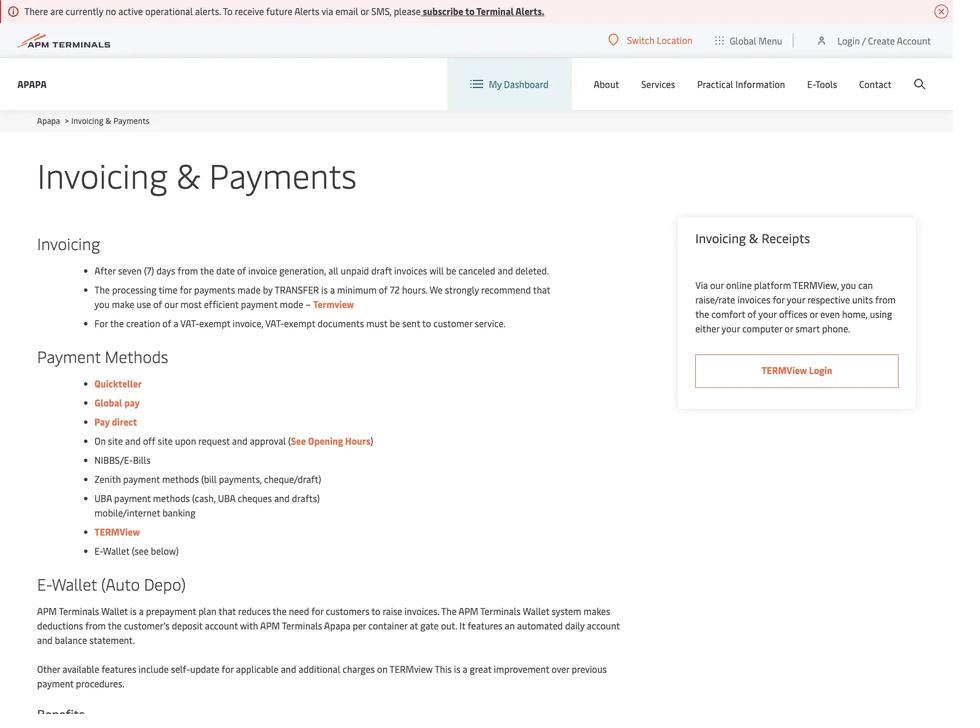 Task type: describe. For each thing, give the bounding box(es) containing it.
draft
[[371, 264, 392, 277]]

a right creation
[[174, 317, 178, 330]]

invoices inside via our online platform termview, you can raise/rate invoices for your respective units from the comfort of your offices or even home, using either your computer or smart phone.
[[738, 293, 771, 306]]

for inside via our online platform termview, you can raise/rate invoices for your respective units from the comfort of your offices or even home, using either your computer or smart phone.
[[773, 293, 785, 306]]

termview login link
[[695, 355, 899, 388]]

comfort
[[712, 308, 745, 320]]

login / create account
[[838, 34, 931, 47]]

container
[[368, 619, 408, 632]]

0 horizontal spatial terminals
[[59, 605, 99, 618]]

for inside other available features include self-update for applicable and additional charges on termview this is a great improvement over previous payment procedures.
[[222, 663, 234, 676]]

features inside other available features include self-update for applicable and additional charges on termview this is a great improvement over previous payment procedures.
[[102, 663, 136, 676]]

charges
[[343, 663, 375, 676]]

raise
[[383, 605, 402, 618]]

customers
[[326, 605, 370, 618]]

for inside the processing time for payments made by transfer is a minimum of 72 hours. we strongly recommend that you make use of our most efficient payment mode –
[[180, 283, 192, 296]]

receipts
[[762, 229, 810, 247]]

wallet up automated
[[523, 605, 549, 618]]

nibbs/e-
[[94, 454, 133, 466]]

below)
[[151, 545, 179, 557]]

global for global pay
[[94, 396, 122, 409]]

seven
[[118, 264, 142, 277]]

with
[[240, 619, 258, 632]]

minimum
[[337, 283, 377, 296]]

e-wallet (auto depo)
[[37, 573, 186, 595]]

2 exempt from the left
[[284, 317, 315, 330]]

our inside the processing time for payments made by transfer is a minimum of 72 hours. we strongly recommend that you make use of our most efficient payment mode –
[[164, 298, 178, 311]]

phone.
[[822, 322, 850, 335]]

invoice,
[[233, 317, 263, 330]]

tools
[[816, 78, 837, 90]]

contact button
[[859, 58, 892, 110]]

wallet up 'deductions'
[[52, 573, 97, 595]]

operational
[[145, 5, 193, 17]]

1 site from the left
[[108, 435, 123, 447]]

either
[[695, 322, 720, 335]]

need
[[289, 605, 309, 618]]

practical information button
[[697, 58, 785, 110]]

(7)
[[144, 264, 154, 277]]

on site and off site upon request and approval ( see opening hours )
[[94, 435, 373, 447]]

apapa > invoicing & payments
[[37, 115, 149, 126]]

(
[[288, 435, 291, 447]]

is inside other available features include self-update for applicable and additional charges on termview this is a great improvement over previous payment procedures.
[[454, 663, 461, 676]]

previous
[[572, 663, 607, 676]]

transfer
[[275, 283, 319, 296]]

make
[[112, 298, 134, 311]]

are
[[50, 5, 63, 17]]

(bill payments,
[[201, 473, 262, 486]]

72
[[390, 283, 400, 296]]

most
[[180, 298, 202, 311]]

2 vertical spatial your
[[722, 322, 740, 335]]

invoicing for invoicing
[[37, 232, 100, 254]]

1 uba from the left
[[94, 492, 112, 505]]

that inside the apm terminals wallet is a prepayment plan that reduces the need for customers to raise invoices. the apm terminals wallet system makes deductions from the customer's deposit account with apm terminals apapa per container at gate out. it features an automated daily account and balance statement.
[[219, 605, 236, 618]]

payment inside other available features include self-update for applicable and additional charges on termview this is a great improvement over previous payment procedures.
[[37, 677, 74, 690]]

services button
[[641, 58, 675, 110]]

of right creation
[[162, 317, 171, 330]]

for inside the apm terminals wallet is a prepayment plan that reduces the need for customers to raise invoices. the apm terminals wallet system makes deductions from the customer's deposit account with apm terminals apapa per container at gate out. it features an automated daily account and balance statement.
[[311, 605, 324, 618]]

wallet down e-wallet (auto depo)
[[101, 605, 128, 618]]

termview,
[[793, 279, 839, 291]]

2 account from the left
[[587, 619, 620, 632]]

apm terminals wallet is a prepayment plan that reduces the need for customers to raise invoices. the apm terminals wallet system makes deductions from the customer's deposit account with apm terminals apapa per container at gate out. it features an automated daily account and balance statement.
[[37, 605, 620, 647]]

see opening hours link
[[291, 435, 371, 447]]

1 horizontal spatial login
[[838, 34, 860, 47]]

a inside the apm terminals wallet is a prepayment plan that reduces the need for customers to raise invoices. the apm terminals wallet system makes deductions from the customer's deposit account with apm terminals apapa per container at gate out. it features an automated daily account and balance statement.
[[139, 605, 144, 618]]

even
[[821, 308, 840, 320]]

system
[[552, 605, 581, 618]]

the inside via our online platform termview, you can raise/rate invoices for your respective units from the comfort of your offices or even home, using either your computer or smart phone.
[[695, 308, 709, 320]]

0 horizontal spatial login
[[809, 364, 832, 377]]

request
[[198, 435, 230, 447]]

by
[[263, 283, 273, 296]]

the processing time for payments made by transfer is a minimum of 72 hours. we strongly recommend that you make use of our most efficient payment mode –
[[94, 283, 550, 311]]

methods for (cash,
[[153, 492, 190, 505]]

bills
[[133, 454, 151, 466]]

/
[[862, 34, 866, 47]]

approval
[[250, 435, 286, 447]]

e- for e-tools
[[807, 78, 816, 90]]

from inside the apm terminals wallet is a prepayment plan that reduces the need for customers to raise invoices. the apm terminals wallet system makes deductions from the customer's deposit account with apm terminals apapa per container at gate out. it features an automated daily account and balance statement.
[[85, 619, 106, 632]]

for
[[94, 317, 108, 330]]

features inside the apm terminals wallet is a prepayment plan that reduces the need for customers to raise invoices. the apm terminals wallet system makes deductions from the customer's deposit account with apm terminals apapa per container at gate out. it features an automated daily account and balance statement.
[[468, 619, 502, 632]]

via
[[322, 5, 333, 17]]

banking
[[162, 506, 195, 519]]

be
[[390, 317, 400, 330]]

information
[[736, 78, 785, 90]]

applicable
[[236, 663, 279, 676]]

1 vertical spatial or
[[810, 308, 818, 320]]

great
[[470, 663, 492, 676]]

0 horizontal spatial invoices
[[394, 264, 427, 277]]

the left need
[[273, 605, 287, 618]]

using
[[870, 308, 892, 320]]

payments
[[194, 283, 235, 296]]

is inside the processing time for payments made by transfer is a minimum of 72 hours. we strongly recommend that you make use of our most efficient payment mode –
[[321, 283, 328, 296]]

of right use
[[153, 298, 162, 311]]

units
[[852, 293, 873, 306]]

via
[[695, 279, 708, 291]]

2 site from the left
[[158, 435, 173, 447]]

on
[[377, 663, 388, 676]]

>
[[65, 115, 69, 126]]

global pay link
[[94, 396, 140, 409]]

uba payment methods (cash, uba cheques and drafts) mobile/internet banking
[[94, 492, 320, 519]]

alerts.
[[195, 5, 221, 17]]

create
[[868, 34, 895, 47]]

mobile/internet
[[94, 506, 160, 519]]

a inside other available features include self-update for applicable and additional charges on termview this is a great improvement over previous payment procedures.
[[463, 663, 468, 676]]

the inside the apm terminals wallet is a prepayment plan that reduces the need for customers to raise invoices. the apm terminals wallet system makes deductions from the customer's deposit account with apm terminals apapa per container at gate out. it features an automated daily account and balance statement.
[[441, 605, 457, 618]]

active
[[118, 5, 143, 17]]

termview for termview link
[[94, 526, 140, 538]]

reduces
[[238, 605, 271, 618]]

zenith payment methods (bill payments, cheque/draft)
[[94, 473, 321, 486]]

see
[[291, 435, 306, 447]]

home,
[[842, 308, 868, 320]]

processing
[[112, 283, 157, 296]]

methods
[[105, 345, 168, 367]]

must
[[366, 317, 388, 330]]

invoice
[[248, 264, 277, 277]]

out.
[[441, 619, 457, 632]]

hours
[[345, 435, 371, 447]]

2 horizontal spatial apm
[[459, 605, 478, 618]]

creation
[[126, 317, 160, 330]]

direct
[[112, 415, 137, 428]]

apapa for apapa > invoicing & payments
[[37, 115, 60, 126]]

1 horizontal spatial terminals
[[282, 619, 322, 632]]

offices
[[779, 308, 808, 320]]

additional
[[299, 663, 340, 676]]

termview for termview login
[[762, 364, 807, 377]]

0 vertical spatial payments
[[113, 115, 149, 126]]

will
[[429, 264, 444, 277]]



Task type: locate. For each thing, give the bounding box(es) containing it.
our up raise/rate
[[710, 279, 724, 291]]

for down platform
[[773, 293, 785, 306]]

switch location
[[627, 34, 693, 46]]

and inside the apm terminals wallet is a prepayment plan that reduces the need for customers to raise invoices. the apm terminals wallet system makes deductions from the customer's deposit account with apm terminals apapa per container at gate out. it features an automated daily account and balance statement.
[[37, 634, 53, 647]]

at
[[410, 619, 418, 632]]

methods for (bill payments,
[[162, 473, 199, 486]]

that right the "plan"
[[219, 605, 236, 618]]

e- inside e-tools dropdown button
[[807, 78, 816, 90]]

terminals up an
[[480, 605, 521, 618]]

1 horizontal spatial your
[[759, 308, 777, 320]]

e- up 'deductions'
[[37, 573, 52, 595]]

online
[[726, 279, 752, 291]]

computer
[[742, 322, 783, 335]]

invoices down online
[[738, 293, 771, 306]]

1 vertical spatial methods
[[153, 492, 190, 505]]

is inside the apm terminals wallet is a prepayment plan that reduces the need for customers to raise invoices. the apm terminals wallet system makes deductions from the customer's deposit account with apm terminals apapa per container at gate out. it features an automated daily account and balance statement.
[[130, 605, 137, 618]]

0 horizontal spatial apm
[[37, 605, 57, 618]]

apm
[[37, 605, 57, 618], [459, 605, 478, 618], [260, 619, 280, 632]]

menu
[[759, 34, 783, 47]]

apm up it
[[459, 605, 478, 618]]

global up 'pay'
[[94, 396, 122, 409]]

uba down zenith
[[94, 492, 112, 505]]

the down "after"
[[94, 283, 110, 296]]

1 horizontal spatial vat-
[[265, 317, 284, 330]]

1 horizontal spatial e-
[[94, 545, 103, 557]]

0 horizontal spatial global
[[94, 396, 122, 409]]

1 vertical spatial login
[[809, 364, 832, 377]]

payment inside uba payment methods (cash, uba cheques and drafts) mobile/internet banking
[[114, 492, 151, 505]]

2 vertical spatial to
[[372, 605, 380, 618]]

1 vertical spatial to
[[422, 317, 431, 330]]

0 vertical spatial from
[[178, 264, 198, 277]]

exempt down mode
[[284, 317, 315, 330]]

features up procedures.
[[102, 663, 136, 676]]

update
[[190, 663, 219, 676]]

0 vertical spatial your
[[787, 293, 805, 306]]

termview down computer
[[762, 364, 807, 377]]

0 vertical spatial e-
[[807, 78, 816, 90]]

1 horizontal spatial is
[[321, 283, 328, 296]]

1 vertical spatial &
[[176, 152, 201, 198]]

invoices.
[[405, 605, 439, 618]]

and right request
[[232, 435, 248, 447]]

our inside via our online platform termview, you can raise/rate invoices for your respective units from the comfort of your offices or even home, using either your computer or smart phone.
[[710, 279, 724, 291]]

of left 72
[[379, 283, 388, 296]]

payment down other on the bottom
[[37, 677, 74, 690]]

–
[[306, 298, 311, 311]]

0 horizontal spatial e-
[[37, 573, 52, 595]]

2 horizontal spatial &
[[749, 229, 759, 247]]

2 horizontal spatial your
[[787, 293, 805, 306]]

0 vertical spatial apapa
[[17, 77, 47, 90]]

our down time
[[164, 298, 178, 311]]

that inside the processing time for payments made by transfer is a minimum of 72 hours. we strongly recommend that you make use of our most efficient payment mode –
[[533, 283, 550, 296]]

global menu
[[730, 34, 783, 47]]

1 horizontal spatial payments
[[209, 152, 357, 198]]

0 horizontal spatial uba
[[94, 492, 112, 505]]

improvement
[[494, 663, 549, 676]]

the up statement.
[[108, 619, 122, 632]]

& for invoicing & receipts
[[749, 229, 759, 247]]

over
[[552, 663, 569, 676]]

2 horizontal spatial to
[[465, 5, 475, 17]]

0 horizontal spatial our
[[164, 298, 178, 311]]

depo)
[[144, 573, 186, 595]]

invoicing down apapa > invoicing & payments
[[37, 152, 168, 198]]

contact
[[859, 78, 892, 90]]

terminals
[[59, 605, 99, 618], [480, 605, 521, 618], [282, 619, 322, 632]]

0 vertical spatial you
[[841, 279, 856, 291]]

1 vertical spatial invoices
[[738, 293, 771, 306]]

drafts)
[[292, 492, 320, 505]]

terminals up 'deductions'
[[59, 605, 99, 618]]

1 horizontal spatial apm
[[260, 619, 280, 632]]

you up 'for'
[[94, 298, 110, 311]]

0 horizontal spatial &
[[105, 115, 111, 126]]

invoicing up "after"
[[37, 232, 100, 254]]

that down deleted.
[[533, 283, 550, 296]]

the inside the processing time for payments made by transfer is a minimum of 72 hours. we strongly recommend that you make use of our most efficient payment mode –
[[94, 283, 110, 296]]

0 horizontal spatial vat-
[[180, 317, 199, 330]]

terminals down need
[[282, 619, 322, 632]]

2 vertical spatial from
[[85, 619, 106, 632]]

1 account from the left
[[205, 619, 238, 632]]

vat- down mode
[[265, 317, 284, 330]]

global left menu
[[730, 34, 756, 47]]

global inside button
[[730, 34, 756, 47]]

for up "most"
[[180, 283, 192, 296]]

invoicing up online
[[695, 229, 746, 247]]

2 horizontal spatial from
[[875, 293, 896, 306]]

the
[[94, 283, 110, 296], [441, 605, 457, 618]]

deleted.
[[515, 264, 549, 277]]

site right on
[[108, 435, 123, 447]]

invoicing right >
[[71, 115, 103, 126]]

0 horizontal spatial account
[[205, 619, 238, 632]]

services
[[641, 78, 675, 90]]

and left additional
[[281, 663, 296, 676]]

platform
[[754, 279, 791, 291]]

payment down by on the left top of page
[[241, 298, 278, 311]]

wallet down termview link
[[103, 545, 130, 557]]

my dashboard
[[489, 78, 549, 90]]

termview link
[[94, 526, 140, 538]]

0 horizontal spatial features
[[102, 663, 136, 676]]

the up 'out.' at the bottom left
[[441, 605, 457, 618]]

the up either
[[695, 308, 709, 320]]

after
[[94, 264, 116, 277]]

2 horizontal spatial is
[[454, 663, 461, 676]]

self-
[[171, 663, 190, 676]]

of up computer
[[748, 308, 757, 320]]

1 horizontal spatial exempt
[[284, 317, 315, 330]]

0 vertical spatial apapa link
[[17, 77, 47, 91]]

your up computer
[[759, 308, 777, 320]]

1 horizontal spatial that
[[533, 283, 550, 296]]

the right 'for'
[[110, 317, 124, 330]]

subscribe to terminal alerts. link
[[421, 5, 544, 17]]

include
[[139, 663, 169, 676]]

1 horizontal spatial the
[[441, 605, 457, 618]]

and down 'deductions'
[[37, 634, 53, 647]]

of inside via our online platform termview, you can raise/rate invoices for your respective units from the comfort of your offices or even home, using either your computer or smart phone.
[[748, 308, 757, 320]]

1 horizontal spatial site
[[158, 435, 173, 447]]

nibbs/e-bills
[[94, 454, 151, 466]]

made
[[237, 283, 261, 296]]

0 horizontal spatial the
[[94, 283, 110, 296]]

invoicing for invoicing & receipts
[[695, 229, 746, 247]]

e- right information
[[807, 78, 816, 90]]

global for global menu
[[730, 34, 756, 47]]

1 exempt from the left
[[199, 317, 230, 330]]

and left off
[[125, 435, 141, 447]]

dashboard
[[504, 78, 549, 90]]

(see
[[132, 545, 149, 557]]

1 horizontal spatial invoices
[[738, 293, 771, 306]]

smart
[[796, 322, 820, 335]]

or up smart
[[810, 308, 818, 320]]

close alert image
[[935, 5, 949, 19]]

0 horizontal spatial exempt
[[199, 317, 230, 330]]

0 horizontal spatial payments
[[113, 115, 149, 126]]

customer's
[[124, 619, 170, 632]]

2 vertical spatial is
[[454, 663, 461, 676]]

and inside other available features include self-update for applicable and additional charges on termview this is a great improvement over previous payment procedures.
[[281, 663, 296, 676]]

methods inside uba payment methods (cash, uba cheques and drafts) mobile/internet banking
[[153, 492, 190, 505]]

other available features include self-update for applicable and additional charges on termview this is a great improvement over previous payment procedures.
[[37, 663, 607, 690]]

practical information
[[697, 78, 785, 90]]

0 vertical spatial our
[[710, 279, 724, 291]]

from up using
[[875, 293, 896, 306]]

0 vertical spatial features
[[468, 619, 502, 632]]

to left terminal
[[465, 5, 475, 17]]

1 vertical spatial apapa
[[37, 115, 60, 126]]

statement.
[[89, 634, 135, 647]]

prepayment
[[146, 605, 196, 618]]

or
[[361, 5, 369, 17], [810, 308, 818, 320], [785, 322, 793, 335]]

terminal
[[477, 5, 514, 17]]

a left great
[[463, 663, 468, 676]]

pay
[[124, 396, 140, 409]]

a inside the processing time for payments made by transfer is a minimum of 72 hours. we strongly recommend that you make use of our most efficient payment mode –
[[330, 283, 335, 296]]

via our online platform termview, you can raise/rate invoices for your respective units from the comfort of your offices or even home, using either your computer or smart phone.
[[695, 279, 896, 335]]

practical
[[697, 78, 733, 90]]

invoicing
[[71, 115, 103, 126], [37, 152, 168, 198], [695, 229, 746, 247], [37, 232, 100, 254]]

global menu button
[[704, 23, 794, 58]]

e- for e-wallet (auto depo)
[[37, 573, 52, 595]]

1 vertical spatial is
[[130, 605, 137, 618]]

methods up (cash,
[[162, 473, 199, 486]]

invoices
[[394, 264, 427, 277], [738, 293, 771, 306]]

there are currently no active operational alerts. to receive future alerts via email or sms, please subscribe to terminal alerts.
[[24, 5, 544, 17]]

1 vertical spatial your
[[759, 308, 777, 320]]

2 vertical spatial e-
[[37, 573, 52, 595]]

2 uba from the left
[[218, 492, 235, 505]]

global pay
[[94, 396, 140, 409]]

you inside via our online platform termview, you can raise/rate invoices for your respective units from the comfort of your offices or even home, using either your computer or smart phone.
[[841, 279, 856, 291]]

can
[[858, 279, 873, 291]]

0 horizontal spatial to
[[372, 605, 380, 618]]

0 vertical spatial termview
[[762, 364, 807, 377]]

1 vertical spatial global
[[94, 396, 122, 409]]

site right off
[[158, 435, 173, 447]]

payment
[[241, 298, 278, 311], [123, 473, 160, 486], [114, 492, 151, 505], [37, 677, 74, 690]]

1 horizontal spatial our
[[710, 279, 724, 291]]

termview down the 'mobile/internet'
[[94, 526, 140, 538]]

your down 'comfort'
[[722, 322, 740, 335]]

2 horizontal spatial e-
[[807, 78, 816, 90]]

1 horizontal spatial uba
[[218, 492, 235, 505]]

1 vertical spatial you
[[94, 298, 110, 311]]

your up offices
[[787, 293, 805, 306]]

e-wallet (see below)
[[94, 545, 179, 557]]

makes
[[584, 605, 610, 618]]

and inside uba payment methods (cash, uba cheques and drafts) mobile/internet banking
[[274, 492, 290, 505]]

1 horizontal spatial you
[[841, 279, 856, 291]]

and up strongly recommend
[[498, 264, 513, 277]]

0 vertical spatial is
[[321, 283, 328, 296]]

2 horizontal spatial terminals
[[480, 605, 521, 618]]

uba down (bill payments,
[[218, 492, 235, 505]]

balance
[[55, 634, 87, 647]]

apm right with
[[260, 619, 280, 632]]

is right this
[[454, 663, 461, 676]]

account
[[897, 34, 931, 47]]

our
[[710, 279, 724, 291], [164, 298, 178, 311]]

respective
[[808, 293, 850, 306]]

0 vertical spatial or
[[361, 5, 369, 17]]

1 vertical spatial payments
[[209, 152, 357, 198]]

0 horizontal spatial from
[[85, 619, 106, 632]]

cheques
[[238, 492, 272, 505]]

1 vertical spatial e-
[[94, 545, 103, 557]]

invoicing for invoicing & payments
[[37, 152, 168, 198]]

1 horizontal spatial from
[[178, 264, 198, 277]]

pay direct link
[[94, 415, 137, 428]]

payment up the 'mobile/internet'
[[114, 492, 151, 505]]

e- for e-wallet (see below)
[[94, 545, 103, 557]]

termview
[[390, 663, 433, 676]]

login down smart
[[809, 364, 832, 377]]

vat- down "most"
[[180, 317, 199, 330]]

1 vertical spatial from
[[875, 293, 896, 306]]

upon
[[175, 435, 196, 447]]

to left raise
[[372, 605, 380, 618]]

from up statement.
[[85, 619, 106, 632]]

that
[[533, 283, 550, 296], [219, 605, 236, 618]]

to
[[223, 5, 233, 17]]

quickteller link
[[94, 377, 142, 390]]

my dashboard button
[[470, 58, 549, 110]]

a up termview
[[330, 283, 335, 296]]

apm up 'deductions'
[[37, 605, 57, 618]]

exempt down efficient
[[199, 317, 230, 330]]

or down offices
[[785, 322, 793, 335]]

e- down termview link
[[94, 545, 103, 557]]

0 vertical spatial login
[[838, 34, 860, 47]]

you inside the processing time for payments made by transfer is a minimum of 72 hours. we strongly recommend that you make use of our most efficient payment mode –
[[94, 298, 110, 311]]

0 vertical spatial global
[[730, 34, 756, 47]]

is up customer's
[[130, 605, 137, 618]]

1 vertical spatial the
[[441, 605, 457, 618]]

invoices up hours. in the left top of the page
[[394, 264, 427, 277]]

2 vertical spatial &
[[749, 229, 759, 247]]

about button
[[594, 58, 619, 110]]

apapa for apapa
[[17, 77, 47, 90]]

1 vertical spatial our
[[164, 298, 178, 311]]

2 horizontal spatial or
[[810, 308, 818, 320]]

0 vertical spatial that
[[533, 283, 550, 296]]

2 vertical spatial or
[[785, 322, 793, 335]]

apapa inside the apm terminals wallet is a prepayment plan that reduces the need for customers to raise invoices. the apm terminals wallet system makes deductions from the customer's deposit account with apm terminals apapa per container at gate out. it features an automated daily account and balance statement.
[[324, 619, 350, 632]]

from inside via our online platform termview, you can raise/rate invoices for your respective units from the comfort of your offices or even home, using either your computer or smart phone.
[[875, 293, 896, 306]]

0 vertical spatial &
[[105, 115, 111, 126]]

to inside the apm terminals wallet is a prepayment plan that reduces the need for customers to raise invoices. the apm terminals wallet system makes deductions from the customer's deposit account with apm terminals apapa per container at gate out. it features an automated daily account and balance statement.
[[372, 605, 380, 618]]

customer service.
[[433, 317, 506, 330]]

0 vertical spatial methods
[[162, 473, 199, 486]]

account down the "plan"
[[205, 619, 238, 632]]

0 horizontal spatial your
[[722, 322, 740, 335]]

1 horizontal spatial account
[[587, 619, 620, 632]]

features right it
[[468, 619, 502, 632]]

procedures.
[[76, 677, 124, 690]]

0 horizontal spatial you
[[94, 298, 110, 311]]

login left /
[[838, 34, 860, 47]]

uba
[[94, 492, 112, 505], [218, 492, 235, 505]]

from right "days" on the top of page
[[178, 264, 198, 277]]

is up termview
[[321, 283, 328, 296]]

future
[[266, 5, 293, 17]]

0 horizontal spatial that
[[219, 605, 236, 618]]

account down makes
[[587, 619, 620, 632]]

date
[[216, 264, 235, 277]]

switch location button
[[609, 34, 693, 46]]

1 vat- from the left
[[180, 317, 199, 330]]

documents
[[318, 317, 364, 330]]

to right sent
[[422, 317, 431, 330]]

0 vertical spatial invoices
[[394, 264, 427, 277]]

& for invoicing & payments
[[176, 152, 201, 198]]

of right date
[[237, 264, 246, 277]]

1 vertical spatial apapa link
[[37, 115, 60, 126]]

1 horizontal spatial or
[[785, 322, 793, 335]]

1 vertical spatial termview
[[94, 526, 140, 538]]

2 vat- from the left
[[265, 317, 284, 330]]

for right update
[[222, 663, 234, 676]]

0 vertical spatial the
[[94, 283, 110, 296]]

you left can
[[841, 279, 856, 291]]

gate
[[420, 619, 439, 632]]

1 vertical spatial features
[[102, 663, 136, 676]]

1 vertical spatial that
[[219, 605, 236, 618]]

global
[[730, 34, 756, 47], [94, 396, 122, 409]]

my
[[489, 78, 502, 90]]

a up customer's
[[139, 605, 144, 618]]

payment
[[37, 345, 101, 367]]

1 horizontal spatial features
[[468, 619, 502, 632]]

on
[[94, 435, 106, 447]]

and down cheque/draft)
[[274, 492, 290, 505]]

(cash,
[[192, 492, 216, 505]]

payment down 'bills'
[[123, 473, 160, 486]]

2 vertical spatial apapa
[[324, 619, 350, 632]]

payment inside the processing time for payments made by transfer is a minimum of 72 hours. we strongly recommend that you make use of our most efficient payment mode –
[[241, 298, 278, 311]]

1 horizontal spatial to
[[422, 317, 431, 330]]

0 horizontal spatial or
[[361, 5, 369, 17]]

methods up banking at the bottom left
[[153, 492, 190, 505]]

for right need
[[311, 605, 324, 618]]

0 horizontal spatial termview
[[94, 526, 140, 538]]

time
[[159, 283, 178, 296]]

of
[[237, 264, 246, 277], [379, 283, 388, 296], [153, 298, 162, 311], [748, 308, 757, 320], [162, 317, 171, 330]]

the left date
[[200, 264, 214, 277]]

about
[[594, 78, 619, 90]]

0 vertical spatial to
[[465, 5, 475, 17]]

no
[[106, 5, 116, 17]]

account
[[205, 619, 238, 632], [587, 619, 620, 632]]

strongly recommend
[[445, 283, 531, 296]]

or left sms,
[[361, 5, 369, 17]]

opening
[[308, 435, 343, 447]]



Task type: vqa. For each thing, say whether or not it's contained in the screenshot.
"unpaid"
yes



